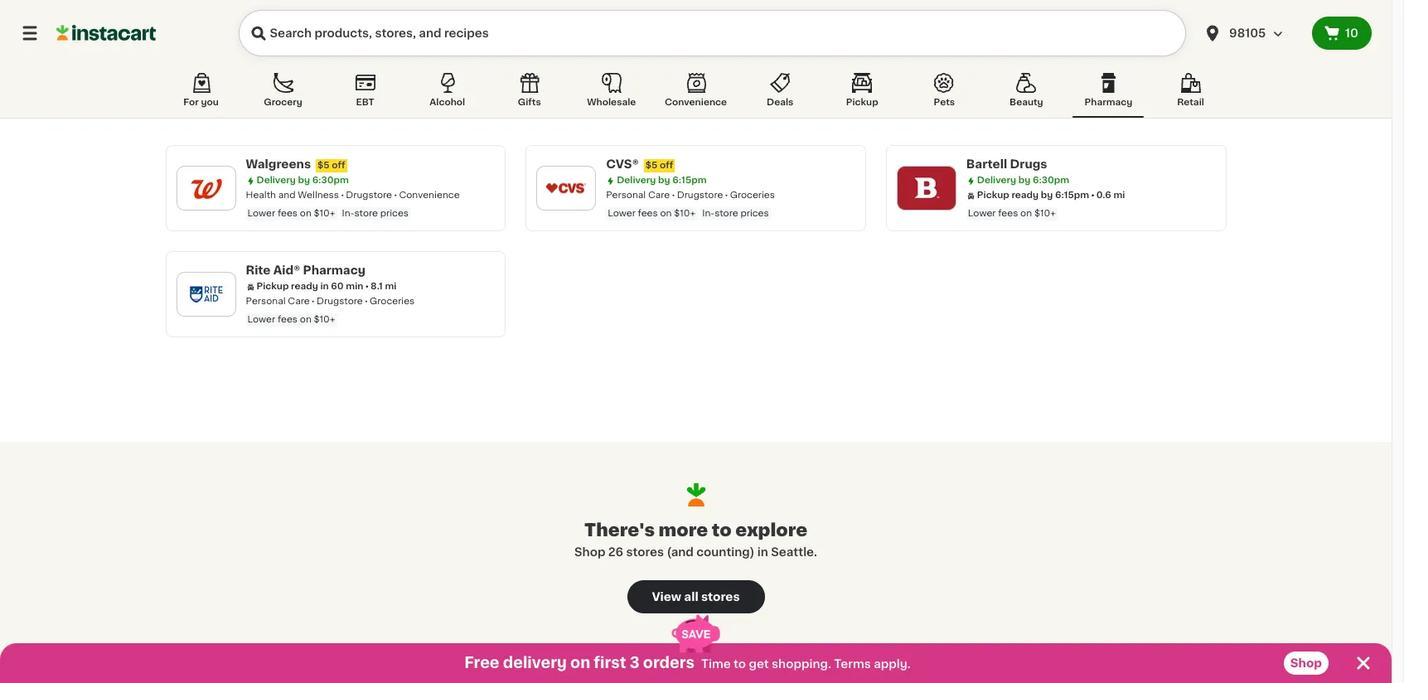 Task type: locate. For each thing, give the bounding box(es) containing it.
$5 for walgreens
[[318, 161, 330, 170]]

1 vertical spatial personal care drugstore groceries
[[246, 297, 415, 306]]

0 vertical spatial care
[[648, 191, 670, 200]]

$5 up "wellness"
[[318, 161, 330, 170]]

to inside there's more to explore shop 26 stores (and counting) in seattle.
[[712, 521, 732, 539]]

1 vertical spatial care
[[288, 297, 310, 306]]

mi
[[1114, 191, 1125, 200], [385, 282, 397, 291]]

1 horizontal spatial pickup
[[846, 98, 878, 107]]

1 delivery from the left
[[257, 176, 296, 185]]

0 horizontal spatial convenience
[[399, 191, 460, 200]]

ready down rite aid® pharmacy
[[291, 282, 318, 291]]

prices
[[380, 209, 409, 218], [741, 209, 769, 218]]

in down explore
[[758, 546, 768, 558]]

$10+ down pickup ready by 6:15pm
[[1034, 209, 1056, 218]]

ebt
[[356, 98, 374, 107]]

1 vertical spatial shop
[[1290, 657, 1322, 669]]

1 vertical spatial mi
[[385, 282, 397, 291]]

rite aid® pharmacy
[[246, 264, 366, 276]]

lower fees on $10+ down pickup ready by 6:15pm
[[968, 209, 1056, 218]]

$10+
[[314, 209, 335, 218], [674, 209, 696, 218], [1034, 209, 1056, 218], [314, 315, 335, 324]]

lower fees on $10+ down pickup ready in 60 min
[[247, 315, 335, 324]]

0 horizontal spatial lower fees on $10+ in-store prices
[[247, 209, 409, 218]]

1 vertical spatial stores
[[701, 591, 740, 603]]

0 horizontal spatial $5
[[318, 161, 330, 170]]

fees down and
[[278, 209, 298, 218]]

by
[[298, 176, 310, 185], [658, 176, 670, 185], [1019, 176, 1031, 185], [1041, 191, 1053, 200]]

free
[[464, 656, 499, 671]]

1 horizontal spatial prices
[[741, 209, 769, 218]]

0 vertical spatial 6:15pm
[[673, 176, 707, 185]]

60
[[331, 282, 344, 291]]

0 horizontal spatial care
[[288, 297, 310, 306]]

fees down pickup ready by 6:15pm
[[998, 209, 1018, 218]]

on left first
[[570, 656, 590, 671]]

mi right 8.1
[[385, 282, 397, 291]]

0 horizontal spatial stores
[[626, 546, 664, 558]]

delivery
[[257, 176, 296, 185], [617, 176, 656, 185], [977, 176, 1016, 185]]

1 vertical spatial 6:15pm
[[1055, 191, 1089, 200]]

1 horizontal spatial stores
[[701, 591, 740, 603]]

shop inside there's more to explore shop 26 stores (and counting) in seattle.
[[574, 546, 605, 558]]

more
[[659, 521, 708, 539]]

1 $5 from the left
[[318, 161, 330, 170]]

drugstore for 8.1 mi
[[317, 297, 363, 306]]

care
[[648, 191, 670, 200], [288, 297, 310, 306]]

1 horizontal spatial convenience
[[665, 98, 727, 107]]

pharmacy
[[1085, 98, 1133, 107], [303, 264, 366, 276]]

ready for in
[[291, 282, 318, 291]]

delivery down walgreens
[[257, 176, 296, 185]]

pickup button
[[827, 70, 898, 118]]

in
[[320, 282, 329, 291], [758, 546, 768, 558]]

1 horizontal spatial 6:30pm
[[1033, 176, 1069, 185]]

lower fees on $10+ in-store prices down delivery by 6:15pm
[[608, 209, 769, 218]]

personal care drugstore groceries
[[606, 191, 775, 200], [246, 297, 415, 306]]

grocery button
[[247, 70, 319, 118]]

pickup ready by 6:15pm
[[977, 191, 1089, 200]]

$5 up delivery by 6:15pm
[[646, 161, 658, 170]]

instacart image
[[56, 23, 156, 43]]

to up the counting)
[[712, 521, 732, 539]]

ready
[[1012, 191, 1039, 200], [291, 282, 318, 291]]

0 horizontal spatial ready
[[291, 282, 318, 291]]

0 vertical spatial groceries
[[730, 191, 775, 200]]

0 horizontal spatial lower fees on $10+
[[247, 315, 335, 324]]

0 vertical spatial pickup
[[846, 98, 878, 107]]

deals
[[767, 98, 794, 107]]

1 horizontal spatial $5
[[646, 161, 658, 170]]

groceries for 8.1 mi
[[370, 297, 415, 306]]

orders
[[643, 656, 695, 671]]

pickup for pickup ready by 6:15pm
[[977, 191, 1009, 200]]

on down pickup ready by 6:15pm
[[1021, 209, 1032, 218]]

1 vertical spatial to
[[734, 658, 746, 670]]

personal care drugstore groceries for delivery by 6:15pm
[[606, 191, 775, 200]]

care down pickup ready in 60 min
[[288, 297, 310, 306]]

care for 8.1
[[288, 297, 310, 306]]

mi for 0.6 mi
[[1114, 191, 1125, 200]]

1 horizontal spatial ready
[[1012, 191, 1039, 200]]

pickup
[[846, 98, 878, 107], [977, 191, 1009, 200], [257, 282, 289, 291]]

1 horizontal spatial in
[[758, 546, 768, 558]]

0 vertical spatial ready
[[1012, 191, 1039, 200]]

store
[[354, 209, 378, 218], [715, 209, 738, 218]]

1 vertical spatial personal
[[246, 297, 286, 306]]

in left 60
[[320, 282, 329, 291]]

1 horizontal spatial delivery by 6:30pm
[[977, 176, 1069, 185]]

personal for delivery by 6:15pm
[[606, 191, 646, 200]]

98105 button
[[1193, 10, 1312, 56], [1203, 10, 1302, 56]]

10
[[1345, 27, 1359, 39]]

26
[[608, 546, 623, 558]]

3
[[630, 656, 640, 671]]

0 horizontal spatial shop
[[574, 546, 605, 558]]

1 horizontal spatial shop
[[1290, 657, 1322, 669]]

lower fees on $10+ in-store prices
[[247, 209, 409, 218], [608, 209, 769, 218]]

0 vertical spatial stores
[[626, 546, 664, 558]]

shop inside button
[[1290, 657, 1322, 669]]

lower
[[247, 209, 275, 218], [608, 209, 636, 218], [968, 209, 996, 218], [247, 315, 275, 324]]

aid®
[[273, 264, 300, 276]]

ready for by
[[1012, 191, 1039, 200]]

1 store from the left
[[354, 209, 378, 218]]

off inside cvs® $5 off
[[660, 161, 673, 170]]

lower down health
[[247, 209, 275, 218]]

2 prices from the left
[[741, 209, 769, 218]]

2 delivery by 6:30pm from the left
[[977, 176, 1069, 185]]

0.6
[[1096, 191, 1111, 200]]

2 $5 from the left
[[646, 161, 658, 170]]

$5 inside cvs® $5 off
[[646, 161, 658, 170]]

1 in- from the left
[[342, 209, 354, 218]]

0 horizontal spatial personal
[[246, 297, 286, 306]]

1 horizontal spatial personal
[[606, 191, 646, 200]]

on down "wellness"
[[300, 209, 312, 218]]

1 horizontal spatial mi
[[1114, 191, 1125, 200]]

2 delivery from the left
[[617, 176, 656, 185]]

0 horizontal spatial groceries
[[370, 297, 415, 306]]

stores right 26
[[626, 546, 664, 558]]

0 horizontal spatial store
[[354, 209, 378, 218]]

0 vertical spatial personal care drugstore groceries
[[606, 191, 775, 200]]

for you button
[[165, 70, 237, 118]]

0.6 mi
[[1096, 191, 1125, 200]]

off up delivery by 6:15pm
[[660, 161, 673, 170]]

drugstore down 60
[[317, 297, 363, 306]]

1 horizontal spatial care
[[648, 191, 670, 200]]

1 horizontal spatial pharmacy
[[1085, 98, 1133, 107]]

delivery by 6:30pm down walgreens $5 off
[[257, 176, 349, 185]]

personal care drugstore groceries down delivery by 6:15pm
[[606, 191, 775, 200]]

drugstore down delivery by 6:15pm
[[677, 191, 723, 200]]

0 vertical spatial lower fees on $10+
[[968, 209, 1056, 218]]

1 vertical spatial convenience
[[399, 191, 460, 200]]

0 horizontal spatial prices
[[380, 209, 409, 218]]

counting)
[[696, 546, 755, 558]]

0 vertical spatial to
[[712, 521, 732, 539]]

1 delivery by 6:30pm from the left
[[257, 176, 349, 185]]

delivery by 6:30pm for 0.6 mi
[[977, 176, 1069, 185]]

to left get
[[734, 658, 746, 670]]

$5 for cvs®
[[646, 161, 658, 170]]

store for walgreens
[[354, 209, 378, 218]]

walgreens $5 off
[[246, 158, 345, 170]]

2 6:30pm from the left
[[1033, 176, 1069, 185]]

shop left 26
[[574, 546, 605, 558]]

convenience inside button
[[665, 98, 727, 107]]

off inside walgreens $5 off
[[332, 161, 345, 170]]

0 horizontal spatial in-
[[342, 209, 354, 218]]

6:15pm
[[673, 176, 707, 185], [1055, 191, 1089, 200]]

None search field
[[239, 10, 1186, 56]]

0 vertical spatial mi
[[1114, 191, 1125, 200]]

6:30pm up pickup ready by 6:15pm
[[1033, 176, 1069, 185]]

pickup down bartell
[[977, 191, 1009, 200]]

personal
[[606, 191, 646, 200], [246, 297, 286, 306]]

personal care drugstore groceries for 8.1 mi
[[246, 297, 415, 306]]

$10+ down delivery by 6:15pm
[[674, 209, 696, 218]]

in-
[[342, 209, 354, 218], [702, 209, 715, 218]]

0 horizontal spatial to
[[712, 521, 732, 539]]

pickup down aid®
[[257, 282, 289, 291]]

2 off from the left
[[660, 161, 673, 170]]

1 vertical spatial groceries
[[370, 297, 415, 306]]

terms
[[834, 658, 871, 670]]

off
[[332, 161, 345, 170], [660, 161, 673, 170]]

1 vertical spatial in
[[758, 546, 768, 558]]

stores
[[626, 546, 664, 558], [701, 591, 740, 603]]

beauty
[[1010, 98, 1043, 107]]

by for cvs® logo
[[658, 176, 670, 185]]

0 vertical spatial in
[[320, 282, 329, 291]]

1 vertical spatial ready
[[291, 282, 318, 291]]

in- down delivery by 6:15pm
[[702, 209, 715, 218]]

2 horizontal spatial pickup
[[977, 191, 1009, 200]]

0 horizontal spatial pickup
[[257, 282, 289, 291]]

delivery by 6:30pm for drugstore
[[257, 176, 349, 185]]

2 in- from the left
[[702, 209, 715, 218]]

care down delivery by 6:15pm
[[648, 191, 670, 200]]

delivery for walgreens
[[257, 176, 296, 185]]

1 6:30pm from the left
[[312, 176, 349, 185]]

ready down the drugs
[[1012, 191, 1039, 200]]

view all stores button
[[627, 580, 765, 613]]

pickup ready in 60 min
[[257, 282, 363, 291]]

lower fees on $10+
[[968, 209, 1056, 218], [247, 315, 335, 324]]

first
[[594, 656, 626, 671]]

gifts button
[[494, 70, 565, 118]]

to
[[712, 521, 732, 539], [734, 658, 746, 670]]

personal down the rite
[[246, 297, 286, 306]]

0 horizontal spatial mi
[[385, 282, 397, 291]]

lower fees on $10+ in-store prices down "wellness"
[[247, 209, 409, 218]]

1 vertical spatial pickup
[[977, 191, 1009, 200]]

lower fees on $10+ for drugs
[[968, 209, 1056, 218]]

to inside free delivery on first 3 orders time to get shopping. terms apply.
[[734, 658, 746, 670]]

2 98105 button from the left
[[1203, 10, 1302, 56]]

cvs® logo image
[[545, 167, 588, 210]]

delivery by 6:30pm
[[257, 176, 349, 185], [977, 176, 1069, 185]]

stores inside view all stores button
[[701, 591, 740, 603]]

1 horizontal spatial in-
[[702, 209, 715, 218]]

groceries
[[730, 191, 775, 200], [370, 297, 415, 306]]

personal for 8.1 mi
[[246, 297, 286, 306]]

get
[[749, 658, 769, 670]]

by for bartell drugs logo at the top right
[[1019, 176, 1031, 185]]

view all stores link
[[627, 580, 765, 613]]

shopping.
[[772, 658, 831, 670]]

0 vertical spatial pharmacy
[[1085, 98, 1133, 107]]

pickup inside button
[[846, 98, 878, 107]]

pickup right deals
[[846, 98, 878, 107]]

6:30pm for 0.6 mi
[[1033, 176, 1069, 185]]

pets
[[934, 98, 955, 107]]

1 horizontal spatial lower fees on $10+
[[968, 209, 1056, 218]]

$5 inside walgreens $5 off
[[318, 161, 330, 170]]

delivery by 6:30pm down the drugs
[[977, 176, 1069, 185]]

6:30pm
[[312, 176, 349, 185], [1033, 176, 1069, 185]]

delivery down bartell
[[977, 176, 1016, 185]]

1 vertical spatial lower fees on $10+
[[247, 315, 335, 324]]

alcohol button
[[412, 70, 483, 118]]

pharmacy up 60
[[303, 264, 366, 276]]

pharmacy right beauty
[[1085, 98, 1133, 107]]

convenience
[[665, 98, 727, 107], [399, 191, 460, 200]]

1 horizontal spatial delivery
[[617, 176, 656, 185]]

0 horizontal spatial in
[[320, 282, 329, 291]]

1 horizontal spatial to
[[734, 658, 746, 670]]

fees
[[278, 209, 298, 218], [638, 209, 658, 218], [998, 209, 1018, 218], [278, 315, 298, 324]]

in- for cvs®
[[702, 209, 715, 218]]

0 vertical spatial shop
[[574, 546, 605, 558]]

shop
[[574, 546, 605, 558], [1290, 657, 1322, 669]]

bartell drugs logo image
[[905, 167, 948, 210]]

1 off from the left
[[332, 161, 345, 170]]

off up health and wellness drugstore convenience
[[332, 161, 345, 170]]

rite aid® pharmacy logo image
[[184, 273, 228, 316]]

2 vertical spatial pickup
[[257, 282, 289, 291]]

2 horizontal spatial delivery
[[977, 176, 1016, 185]]

6:15pm left 0.6
[[1055, 191, 1089, 200]]

0 horizontal spatial personal care drugstore groceries
[[246, 297, 415, 306]]

0 horizontal spatial off
[[332, 161, 345, 170]]

shop left close image
[[1290, 657, 1322, 669]]

1 prices from the left
[[380, 209, 409, 218]]

in- down health and wellness drugstore convenience
[[342, 209, 354, 218]]

and
[[278, 191, 296, 200]]

on down pickup ready in 60 min
[[300, 315, 312, 324]]

mi right 0.6
[[1114, 191, 1125, 200]]

6:15pm down cvs® $5 off
[[673, 176, 707, 185]]

pickup for pickup ready in 60 min
[[257, 282, 289, 291]]

1 horizontal spatial store
[[715, 209, 738, 218]]

delivery down cvs® $5 off
[[617, 176, 656, 185]]

0 horizontal spatial 6:15pm
[[673, 176, 707, 185]]

drugstore for delivery by 6:15pm
[[677, 191, 723, 200]]

drugstore
[[346, 191, 392, 200], [677, 191, 723, 200], [317, 297, 363, 306]]

personal care drugstore groceries down 60
[[246, 297, 415, 306]]

2 store from the left
[[715, 209, 738, 218]]

deals button
[[745, 70, 816, 118]]

stores right all
[[701, 591, 740, 603]]

shop categories tab list
[[165, 70, 1226, 118]]

6:30pm up "wellness"
[[312, 176, 349, 185]]

1 horizontal spatial lower fees on $10+ in-store prices
[[608, 209, 769, 218]]

1 horizontal spatial groceries
[[730, 191, 775, 200]]

1 horizontal spatial off
[[660, 161, 673, 170]]

10 button
[[1312, 17, 1372, 50]]

1 lower fees on $10+ in-store prices from the left
[[247, 209, 409, 218]]

0 horizontal spatial pharmacy
[[303, 264, 366, 276]]

0 vertical spatial personal
[[606, 191, 646, 200]]

stores inside there's more to explore shop 26 stores (and counting) in seattle.
[[626, 546, 664, 558]]

$5
[[318, 161, 330, 170], [646, 161, 658, 170]]

1 horizontal spatial personal care drugstore groceries
[[606, 191, 775, 200]]

2 lower fees on $10+ in-store prices from the left
[[608, 209, 769, 218]]

delivery by 6:15pm
[[617, 176, 707, 185]]

personal down cvs®
[[606, 191, 646, 200]]

0 horizontal spatial delivery by 6:30pm
[[257, 176, 349, 185]]

0 vertical spatial convenience
[[665, 98, 727, 107]]

0 horizontal spatial delivery
[[257, 176, 296, 185]]

off for cvs®
[[660, 161, 673, 170]]

0 horizontal spatial 6:30pm
[[312, 176, 349, 185]]



Task type: describe. For each thing, give the bounding box(es) containing it.
1 vertical spatial pharmacy
[[303, 264, 366, 276]]

in- for walgreens
[[342, 209, 354, 218]]

wellness
[[298, 191, 339, 200]]

there's more to explore shop 26 stores (and counting) in seattle.
[[574, 521, 817, 558]]

lower down bartell
[[968, 209, 996, 218]]

for
[[183, 98, 199, 107]]

98105
[[1229, 27, 1266, 39]]

lower fees on $10+ in-store prices for cvs®
[[608, 209, 769, 218]]

close image
[[1354, 653, 1374, 673]]

off for walgreens
[[332, 161, 345, 170]]

wholesale button
[[576, 70, 647, 118]]

fees down pickup ready in 60 min
[[278, 315, 298, 324]]

walgreens logo image
[[184, 167, 228, 210]]

drugstore right "wellness"
[[346, 191, 392, 200]]

pets button
[[909, 70, 980, 118]]

delivery for cvs®
[[617, 176, 656, 185]]

lower fees on $10+ for aid®
[[247, 315, 335, 324]]

pharmacy button
[[1073, 70, 1144, 118]]

save image
[[672, 615, 720, 653]]

delivery
[[503, 656, 567, 671]]

ebt button
[[330, 70, 401, 118]]

fees down delivery by 6:15pm
[[638, 209, 658, 218]]

time
[[701, 658, 731, 670]]

8.1 mi
[[371, 282, 397, 291]]

health
[[246, 191, 276, 200]]

cvs®
[[606, 158, 639, 170]]

6:30pm for drugstore
[[312, 176, 349, 185]]

(and
[[667, 546, 694, 558]]

seattle.
[[771, 546, 817, 558]]

Search field
[[239, 10, 1186, 56]]

wholesale
[[587, 98, 636, 107]]

bartell
[[966, 158, 1007, 170]]

8.1
[[371, 282, 383, 291]]

in inside there's more to explore shop 26 stores (and counting) in seattle.
[[758, 546, 768, 558]]

$10+ down "wellness"
[[314, 209, 335, 218]]

beauty button
[[991, 70, 1062, 118]]

there's
[[584, 521, 655, 539]]

gifts
[[518, 98, 541, 107]]

groceries for delivery by 6:15pm
[[730, 191, 775, 200]]

pharmacy inside pharmacy 'button'
[[1085, 98, 1133, 107]]

pickup for pickup
[[846, 98, 878, 107]]

care for delivery
[[648, 191, 670, 200]]

drugs
[[1010, 158, 1047, 170]]

$10+ down 60
[[314, 315, 335, 324]]

view all stores
[[652, 591, 740, 603]]

shop button
[[1284, 652, 1329, 675]]

cvs® $5 off
[[606, 158, 673, 170]]

lower fees on $10+ in-store prices for walgreens
[[247, 209, 409, 218]]

walgreens
[[246, 158, 311, 170]]

lower down cvs®
[[608, 209, 636, 218]]

on down delivery by 6:15pm
[[660, 209, 672, 218]]

lower down the rite
[[247, 315, 275, 324]]

retail button
[[1155, 70, 1226, 118]]

bartell drugs
[[966, 158, 1047, 170]]

health and wellness drugstore convenience
[[246, 191, 460, 200]]

free delivery on first 3 orders time to get shopping. terms apply.
[[464, 656, 911, 671]]

explore
[[735, 521, 808, 539]]

mi for 8.1 mi
[[385, 282, 397, 291]]

1 98105 button from the left
[[1193, 10, 1312, 56]]

store for cvs®
[[715, 209, 738, 218]]

rite
[[246, 264, 271, 276]]

by for walgreens logo at the left of the page
[[298, 176, 310, 185]]

view
[[652, 591, 681, 603]]

convenience button
[[658, 70, 734, 118]]

you
[[201, 98, 219, 107]]

apply.
[[874, 658, 911, 670]]

for you
[[183, 98, 219, 107]]

min
[[346, 282, 363, 291]]

3 delivery from the left
[[977, 176, 1016, 185]]

grocery
[[264, 98, 302, 107]]

1 horizontal spatial 6:15pm
[[1055, 191, 1089, 200]]

prices for walgreens
[[380, 209, 409, 218]]

retail
[[1177, 98, 1204, 107]]

all
[[684, 591, 698, 603]]

prices for cvs®
[[741, 209, 769, 218]]

alcohol
[[430, 98, 465, 107]]



Task type: vqa. For each thing, say whether or not it's contained in the screenshot.
the sidebar
no



